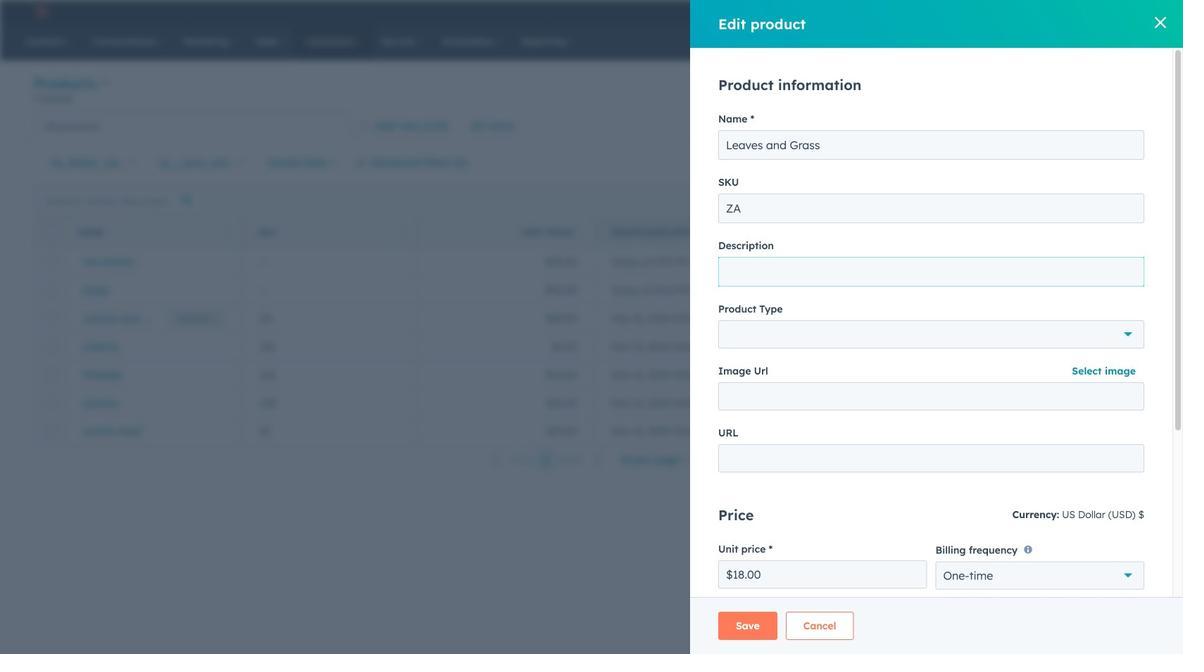Task type: vqa. For each thing, say whether or not it's contained in the screenshot.
the bottommost Your
no



Task type: describe. For each thing, give the bounding box(es) containing it.
3 press to sort. element from the left
[[578, 226, 583, 238]]

Search name, description, or SKU search field
[[37, 188, 204, 214]]

Search HubSpot search field
[[985, 30, 1134, 54]]

close image
[[1155, 17, 1166, 28]]

1 press to sort. element from the left
[[224, 226, 230, 238]]

marketplaces image
[[957, 6, 969, 19]]



Task type: locate. For each thing, give the bounding box(es) containing it.
2 press to sort. element from the left
[[400, 226, 406, 238]]

None text field
[[718, 130, 1144, 160], [718, 561, 927, 589], [718, 130, 1144, 160], [718, 561, 927, 589]]

0 horizontal spatial press to sort. element
[[224, 226, 230, 238]]

2 press to sort. image from the left
[[578, 226, 583, 236]]

press to sort. element
[[224, 226, 230, 238], [400, 226, 406, 238], [578, 226, 583, 238]]

1 horizontal spatial press to sort. element
[[400, 226, 406, 238]]

2 horizontal spatial press to sort. element
[[578, 226, 583, 238]]

banner
[[34, 73, 1149, 112]]

press to sort. image
[[224, 226, 230, 236], [578, 226, 583, 236]]

0 horizontal spatial press to sort. image
[[224, 226, 230, 236]]

None text field
[[718, 194, 1144, 223], [718, 257, 1144, 287], [718, 382, 1144, 411], [718, 444, 1144, 473], [718, 194, 1144, 223], [718, 257, 1144, 287], [718, 382, 1144, 411], [718, 444, 1144, 473]]

dialog
[[690, 0, 1183, 654]]

pagination navigation
[[484, 451, 612, 469]]

terry turtle image
[[1063, 5, 1076, 18]]

1 press to sort. image from the left
[[224, 226, 230, 236]]

menu
[[854, 0, 1166, 23]]

1 horizontal spatial press to sort. image
[[578, 226, 583, 236]]



